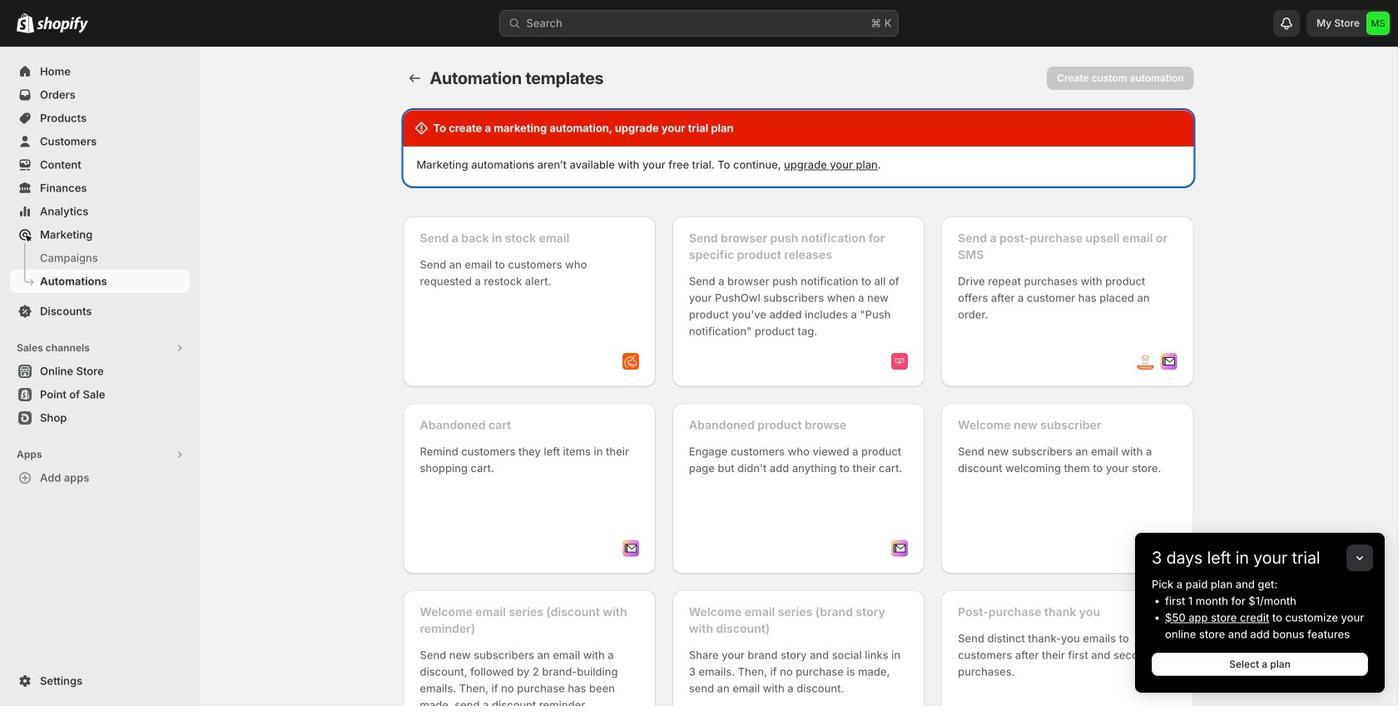 Task type: vqa. For each thing, say whether or not it's contained in the screenshot.
& for Business
no



Task type: locate. For each thing, give the bounding box(es) containing it.
shopify image
[[17, 13, 34, 33]]

my store image
[[1367, 12, 1390, 35]]

shopify image
[[37, 16, 88, 33]]



